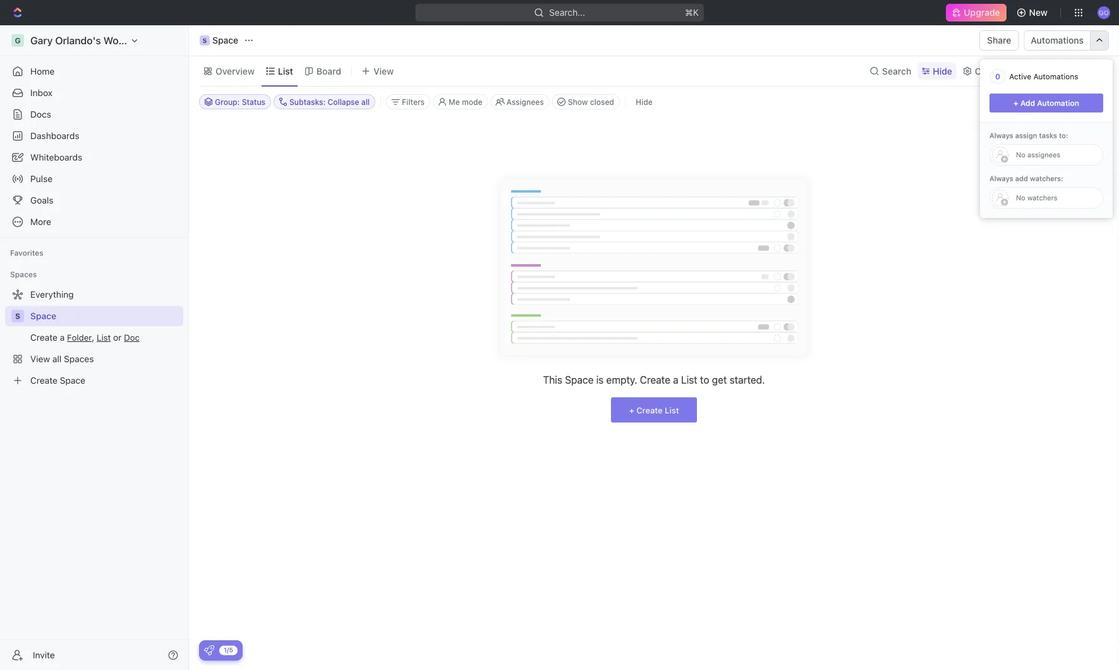 Task type: describe. For each thing, give the bounding box(es) containing it.
to
[[700, 374, 710, 386]]

whiteboards
[[30, 152, 82, 162]]

goals
[[30, 195, 53, 205]]

+ for + add automation
[[1014, 99, 1019, 107]]

dashboards
[[30, 131, 79, 141]]

search button
[[866, 62, 915, 80]]

started.
[[730, 374, 765, 386]]

upgrade link
[[946, 4, 1007, 21]]

always for always add watchers:
[[990, 174, 1014, 183]]

Search tasks... text field
[[985, 92, 1112, 111]]

new button
[[1012, 3, 1056, 23]]

overview link
[[213, 62, 255, 80]]

onboarding checklist button element
[[204, 645, 214, 655]]

assignees
[[507, 97, 544, 106]]

favorites
[[10, 248, 43, 257]]

0
[[996, 72, 1001, 81]]

1 horizontal spatial list
[[665, 405, 679, 415]]

share
[[987, 35, 1012, 46]]

a
[[673, 374, 679, 386]]

automations inside button
[[1031, 35, 1084, 46]]

hide inside dropdown button
[[933, 66, 953, 76]]

always assign tasks to:
[[990, 131, 1069, 140]]

whiteboards link
[[5, 147, 183, 168]]

no assignees button
[[990, 144, 1104, 166]]

0 vertical spatial space, , element
[[200, 35, 210, 46]]

space for this space is empty. create a list to get started.
[[565, 374, 594, 386]]

space inside tree
[[30, 311, 56, 321]]

space link
[[30, 306, 181, 326]]

docs link
[[5, 104, 183, 125]]

assign
[[1016, 131, 1038, 140]]

to:
[[1059, 131, 1069, 140]]

s space
[[203, 35, 238, 46]]

favorites button
[[5, 245, 49, 260]]

⌘k
[[685, 7, 699, 18]]

hide button
[[631, 94, 658, 109]]

1 vertical spatial add
[[1021, 99, 1035, 107]]

0 vertical spatial list
[[278, 66, 293, 76]]

watchers:
[[1030, 174, 1064, 183]]

space for s space
[[212, 35, 238, 46]]



Task type: locate. For each thing, give the bounding box(es) containing it.
1 vertical spatial s
[[15, 312, 20, 320]]

invite
[[33, 650, 55, 660]]

create
[[640, 374, 671, 386], [637, 405, 663, 415]]

1 horizontal spatial s
[[203, 37, 207, 44]]

0 horizontal spatial add
[[1021, 99, 1035, 107]]

1 no from the top
[[1016, 151, 1026, 159]]

no assignees note
[[1010, 151, 1061, 159]]

no watchers
[[1016, 194, 1058, 202]]

space
[[212, 35, 238, 46], [30, 311, 56, 321], [565, 374, 594, 386]]

watchers
[[1028, 194, 1058, 202]]

2 horizontal spatial space
[[565, 374, 594, 386]]

1 vertical spatial hide
[[636, 97, 653, 106]]

inbox
[[30, 88, 52, 98]]

1/5
[[224, 646, 233, 654]]

list right a
[[681, 374, 698, 386]]

pulse link
[[5, 169, 183, 189]]

always left add
[[990, 174, 1014, 183]]

hide inside button
[[636, 97, 653, 106]]

list left board link
[[278, 66, 293, 76]]

task
[[1053, 67, 1070, 76]]

s for s space
[[203, 37, 207, 44]]

1 always from the top
[[990, 131, 1014, 140]]

1 vertical spatial list
[[681, 374, 698, 386]]

0 horizontal spatial space
[[30, 311, 56, 321]]

overview
[[216, 66, 255, 76]]

1 vertical spatial space
[[30, 311, 56, 321]]

always add watchers:
[[990, 174, 1064, 183]]

no assignees
[[1016, 151, 1061, 159]]

s inside s space
[[203, 37, 207, 44]]

space tree
[[5, 284, 183, 391]]

pulse
[[30, 174, 53, 184]]

no inside "dropdown button"
[[1016, 151, 1026, 159]]

0 vertical spatial no
[[1016, 151, 1026, 159]]

assignees
[[1028, 151, 1061, 159]]

+ for + create list
[[629, 405, 634, 415]]

automations up search tasks... text box
[[1034, 72, 1079, 81]]

add down active
[[1021, 99, 1035, 107]]

automations button
[[1025, 31, 1090, 50]]

add
[[1016, 174, 1028, 183]]

create down this space is empty. create a list to get started.
[[637, 405, 663, 415]]

is
[[596, 374, 604, 386]]

+ create list
[[629, 405, 679, 415]]

0 horizontal spatial +
[[629, 405, 634, 415]]

0 horizontal spatial s
[[15, 312, 20, 320]]

s inside tree
[[15, 312, 20, 320]]

assignees button
[[491, 94, 550, 109]]

onboarding checklist button image
[[204, 645, 214, 655]]

1 horizontal spatial hide
[[933, 66, 953, 76]]

0 vertical spatial always
[[990, 131, 1014, 140]]

1 horizontal spatial add
[[1037, 67, 1051, 76]]

0 vertical spatial s
[[203, 37, 207, 44]]

list down a
[[665, 405, 679, 415]]

active automations
[[1010, 72, 1079, 81]]

1 vertical spatial always
[[990, 174, 1014, 183]]

s for s
[[15, 312, 20, 320]]

add task button
[[1032, 64, 1075, 79]]

board link
[[314, 62, 341, 80]]

list link
[[275, 62, 293, 80]]

dashboards link
[[5, 126, 183, 146]]

hide
[[933, 66, 953, 76], [636, 97, 653, 106]]

search
[[883, 66, 912, 76]]

no inside dropdown button
[[1016, 194, 1026, 202]]

this
[[543, 374, 563, 386]]

2 no from the top
[[1016, 194, 1026, 202]]

sidebar navigation
[[0, 25, 189, 670]]

upgrade
[[964, 7, 1000, 18]]

0 horizontal spatial space, , element
[[11, 310, 24, 322]]

new
[[1029, 7, 1048, 18]]

1 vertical spatial no
[[1016, 194, 1026, 202]]

2 vertical spatial space
[[565, 374, 594, 386]]

+ add automation
[[1014, 99, 1080, 107]]

0 vertical spatial automations
[[1031, 35, 1084, 46]]

no down add
[[1016, 194, 1026, 202]]

no down assign
[[1016, 151, 1026, 159]]

add task
[[1037, 67, 1070, 76]]

hide button
[[918, 62, 956, 80]]

space left is
[[565, 374, 594, 386]]

no for no assignees
[[1016, 151, 1026, 159]]

0 vertical spatial +
[[1014, 99, 1019, 107]]

get
[[712, 374, 727, 386]]

space, , element inside space tree
[[11, 310, 24, 322]]

no for no watchers
[[1016, 194, 1026, 202]]

+
[[1014, 99, 1019, 107], [629, 405, 634, 415]]

customize
[[975, 66, 1020, 76]]

0 horizontal spatial list
[[278, 66, 293, 76]]

tasks
[[1039, 131, 1058, 140]]

docs
[[30, 109, 51, 119]]

search...
[[549, 7, 585, 18]]

home
[[30, 66, 55, 76]]

goals link
[[5, 190, 183, 210]]

list
[[278, 66, 293, 76], [681, 374, 698, 386], [665, 405, 679, 415]]

create left a
[[640, 374, 671, 386]]

empty.
[[607, 374, 637, 386]]

s
[[203, 37, 207, 44], [15, 312, 20, 320]]

2 vertical spatial list
[[665, 405, 679, 415]]

+ down 'empty.'
[[629, 405, 634, 415]]

always for always assign tasks to:
[[990, 131, 1014, 140]]

0 vertical spatial space
[[212, 35, 238, 46]]

customize button
[[959, 62, 1023, 80]]

space down the spaces at left
[[30, 311, 56, 321]]

automation
[[1038, 99, 1080, 107]]

space, , element
[[200, 35, 210, 46], [11, 310, 24, 322]]

2 always from the top
[[990, 174, 1014, 183]]

no watchers button
[[990, 187, 1104, 209]]

1 vertical spatial automations
[[1034, 72, 1079, 81]]

1 vertical spatial create
[[637, 405, 663, 415]]

spaces
[[10, 270, 37, 279]]

add left task in the top right of the page
[[1037, 67, 1051, 76]]

1 horizontal spatial space
[[212, 35, 238, 46]]

always left assign
[[990, 131, 1014, 140]]

0 vertical spatial hide
[[933, 66, 953, 76]]

+ down active
[[1014, 99, 1019, 107]]

automations up task in the top right of the page
[[1031, 35, 1084, 46]]

this space is empty. create a list to get started.
[[543, 374, 765, 386]]

1 horizontal spatial space, , element
[[200, 35, 210, 46]]

active
[[1010, 72, 1032, 81]]

share button
[[980, 30, 1019, 51]]

1 horizontal spatial +
[[1014, 99, 1019, 107]]

0 vertical spatial add
[[1037, 67, 1051, 76]]

0 vertical spatial create
[[640, 374, 671, 386]]

add
[[1037, 67, 1051, 76], [1021, 99, 1035, 107]]

add inside button
[[1037, 67, 1051, 76]]

space up overview link
[[212, 35, 238, 46]]

board
[[317, 66, 341, 76]]

2 horizontal spatial list
[[681, 374, 698, 386]]

always
[[990, 131, 1014, 140], [990, 174, 1014, 183]]

0 horizontal spatial hide
[[636, 97, 653, 106]]

no
[[1016, 151, 1026, 159], [1016, 194, 1026, 202]]

automations
[[1031, 35, 1084, 46], [1034, 72, 1079, 81]]

home link
[[5, 61, 183, 82]]

1 vertical spatial +
[[629, 405, 634, 415]]

inbox link
[[5, 83, 183, 103]]

1 vertical spatial space, , element
[[11, 310, 24, 322]]



Task type: vqa. For each thing, say whether or not it's contained in the screenshot.
"Jeremy Miller's Workspace, ," element at the left of page
no



